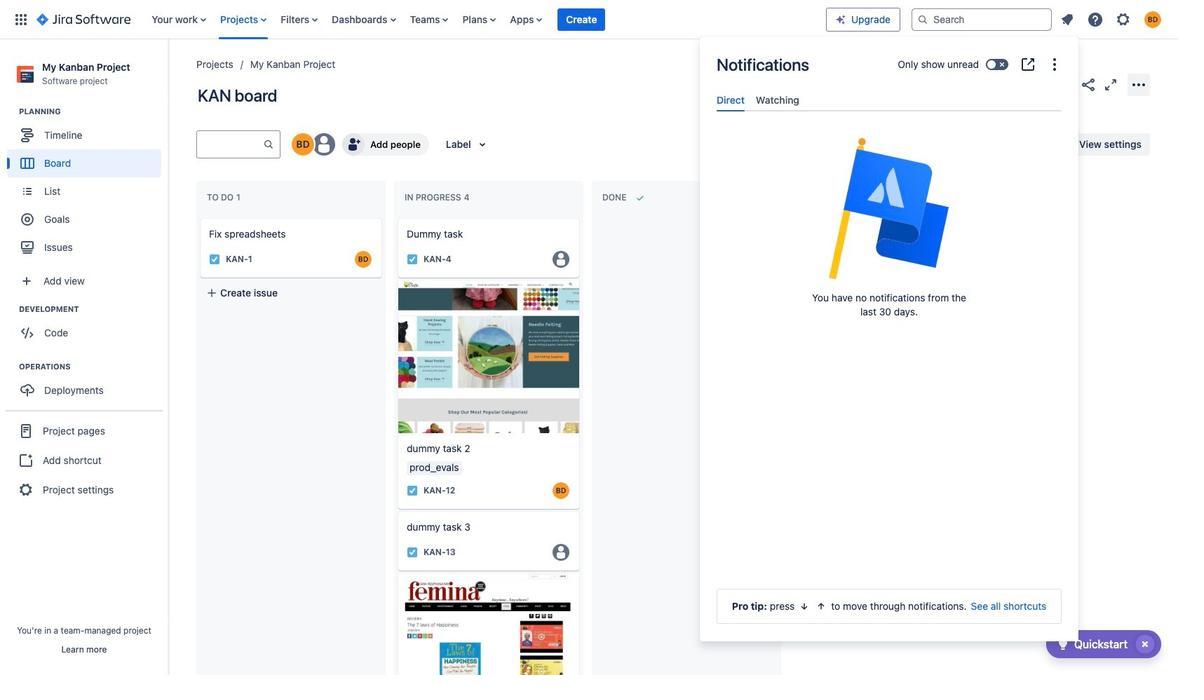 Task type: locate. For each thing, give the bounding box(es) containing it.
in progress element
[[405, 192, 472, 203]]

to do element
[[207, 192, 243, 203]]

arrow down image
[[799, 601, 810, 612]]

tab list
[[711, 88, 1067, 112]]

dismiss quickstart image
[[1134, 633, 1156, 656]]

1 horizontal spatial list
[[1055, 7, 1170, 32]]

1 vertical spatial heading
[[19, 304, 168, 315]]

sidebar element
[[0, 39, 168, 675]]

create issue image
[[191, 209, 208, 226]]

3 heading from the top
[[19, 361, 168, 373]]

2 vertical spatial heading
[[19, 361, 168, 373]]

Search field
[[912, 8, 1052, 31]]

planning image
[[2, 103, 19, 120]]

task image
[[209, 254, 220, 265], [407, 485, 418, 496], [407, 547, 418, 558]]

help image
[[1087, 11, 1104, 28]]

None search field
[[912, 8, 1052, 31]]

group for 'operations' image
[[7, 361, 168, 409]]

more image
[[1046, 56, 1063, 73]]

group for planning icon
[[7, 106, 168, 266]]

your profile and settings image
[[1144, 11, 1161, 28]]

list item
[[558, 0, 606, 39]]

heading
[[19, 106, 168, 117], [19, 304, 168, 315], [19, 361, 168, 373]]

import image
[[891, 136, 908, 153]]

0 vertical spatial task image
[[209, 254, 220, 265]]

2 vertical spatial task image
[[407, 547, 418, 558]]

1 heading from the top
[[19, 106, 168, 117]]

tab panel
[[711, 112, 1067, 124]]

enter full screen image
[[1102, 76, 1119, 93]]

operations image
[[2, 358, 19, 375]]

0 vertical spatial heading
[[19, 106, 168, 117]]

heading for planning icon
[[19, 106, 168, 117]]

more actions image
[[1130, 76, 1147, 93]]

Search this board text field
[[197, 132, 263, 157]]

create issue image
[[389, 209, 405, 226]]

2 heading from the top
[[19, 304, 168, 315]]

primary element
[[8, 0, 826, 39]]

group
[[7, 106, 168, 266], [7, 304, 168, 351], [7, 361, 168, 409], [6, 410, 163, 510]]

list
[[145, 0, 826, 39], [1055, 7, 1170, 32]]

dialog
[[700, 36, 1079, 642]]

banner
[[0, 0, 1178, 39]]

notifications image
[[1059, 11, 1076, 28]]

jira software image
[[36, 11, 131, 28], [36, 11, 131, 28]]

0 horizontal spatial list
[[145, 0, 826, 39]]



Task type: describe. For each thing, give the bounding box(es) containing it.
group for development image
[[7, 304, 168, 351]]

heading for 'operations' image
[[19, 361, 168, 373]]

settings image
[[1115, 11, 1132, 28]]

task image
[[407, 254, 418, 265]]

add people image
[[345, 136, 362, 153]]

development image
[[2, 301, 19, 318]]

open notifications in a new tab image
[[1020, 56, 1036, 73]]

search image
[[917, 14, 928, 25]]

star kan board image
[[1058, 76, 1074, 93]]

heading for development image
[[19, 304, 168, 315]]

goal image
[[21, 213, 34, 226]]

1 vertical spatial task image
[[407, 485, 418, 496]]

sidebar navigation image
[[153, 56, 184, 84]]

appswitcher icon image
[[13, 11, 29, 28]]

arrow up image
[[816, 601, 827, 612]]



Task type: vqa. For each thing, say whether or not it's contained in the screenshot.
import image
yes



